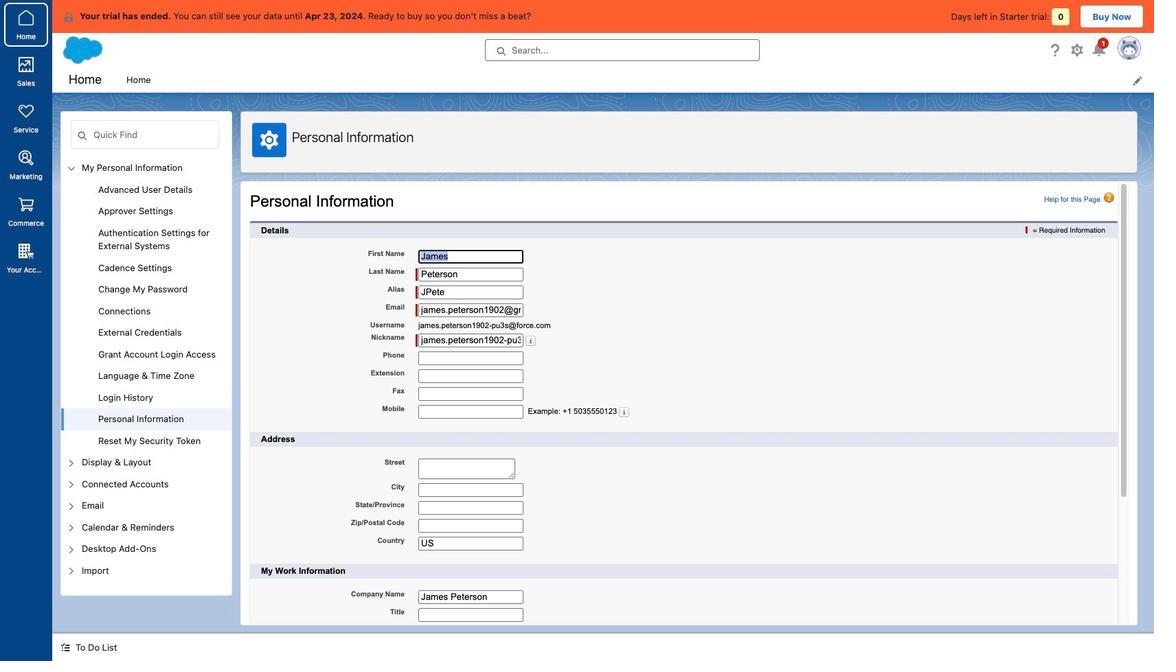 Task type: locate. For each thing, give the bounding box(es) containing it.
text default image
[[60, 643, 70, 653]]

group
[[61, 179, 232, 452]]

my personal information tree item
[[61, 157, 232, 452]]

personal information tree item
[[61, 409, 232, 431]]

list
[[118, 67, 1155, 93]]



Task type: describe. For each thing, give the bounding box(es) containing it.
Quick Find search field
[[71, 120, 219, 149]]

text default image
[[63, 12, 74, 23]]

setup tree tree
[[61, 157, 232, 596]]



